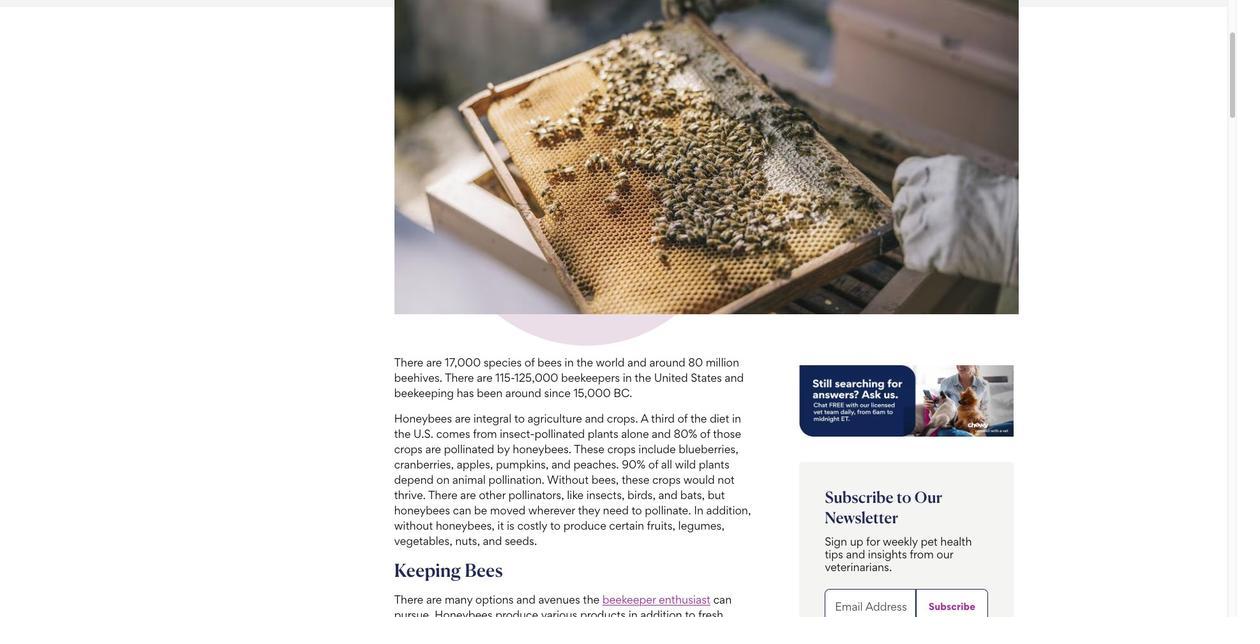 Task type: vqa. For each thing, say whether or not it's contained in the screenshot.
Office
no



Task type: locate. For each thing, give the bounding box(es) containing it.
produce inside honeybees are integral to agriculture and crops. a third of the diet in the u.s. comes from insect-pollinated plants alone and 80% of those crops are pollinated by honeybees. these crops include blueberries, cranberries, apples, pumpkins, and peaches. 90% of all wild plants depend on animal pollination. without bees, these crops would not thrive. there are other pollinators, like insects, birds, and bats, but honeybees can be moved wherever they need to pollinate. in addition, without honeybees, it is costly to produce certain fruits, legumes, vegetables, nuts, and seeds.
[[563, 519, 606, 533]]

the left u.s.
[[394, 428, 411, 441]]

produce inside can pursue. honeybees produce various products in addition to fres
[[495, 609, 538, 618]]

subscribe to our newsletter
[[825, 488, 942, 528]]

subscribe inside subscribe to our newsletter
[[825, 488, 893, 507]]

keeping
[[394, 560, 461, 582]]

of inside there are 17,000 species of bees in the world and around 80 million beehives. there are 115-125,000 beekeepers in the united states and beekeeping has been around since 15,000 bc.
[[525, 356, 535, 369]]

0 horizontal spatial from
[[473, 428, 497, 441]]

and down 'it'
[[483, 535, 502, 548]]

those
[[713, 428, 741, 441]]

subscribe up "newsletter"
[[825, 488, 893, 507]]

these
[[622, 474, 649, 487]]

the left the united
[[635, 371, 651, 385]]

subscribe button
[[916, 590, 988, 618]]

veterinarians.
[[825, 561, 892, 575]]

beekeeper enthusiast link
[[602, 594, 710, 607]]

keeping bees
[[394, 560, 503, 582]]

0 vertical spatial produce
[[563, 519, 606, 533]]

to down enthusiast
[[685, 609, 695, 618]]

1 horizontal spatial from
[[910, 549, 934, 562]]

1 horizontal spatial can
[[713, 594, 732, 607]]

1 vertical spatial can
[[713, 594, 732, 607]]

would
[[683, 474, 715, 487]]

80
[[688, 356, 703, 369]]

1 horizontal spatial around
[[649, 356, 685, 369]]

can right enthusiast
[[713, 594, 732, 607]]

and right the tips
[[846, 549, 865, 562]]

wild
[[675, 458, 696, 472]]

the
[[577, 356, 593, 369], [635, 371, 651, 385], [690, 412, 707, 426], [394, 428, 411, 441], [583, 594, 600, 607]]

0 vertical spatial around
[[649, 356, 685, 369]]

crops
[[394, 443, 423, 456], [607, 443, 636, 456], [652, 474, 681, 487]]

without
[[394, 519, 433, 533]]

from down integral
[[473, 428, 497, 441]]

there inside honeybees are integral to agriculture and crops. a third of the diet in the u.s. comes from insect-pollinated plants alone and 80% of those crops are pollinated by honeybees. these crops include blueberries, cranberries, apples, pumpkins, and peaches. 90% of all wild plants depend on animal pollination. without bees, these crops would not thrive. there are other pollinators, like insects, birds, and bats, but honeybees can be moved wherever they need to pollinate. in addition, without honeybees, it is costly to produce certain fruits, legumes, vegetables, nuts, and seeds.
[[428, 489, 457, 502]]

around
[[649, 356, 685, 369], [505, 387, 541, 400]]

honeybees inside can pursue. honeybees produce various products in addition to fres
[[435, 609, 493, 618]]

these
[[574, 443, 604, 456]]

insights
[[868, 549, 907, 562]]

1 vertical spatial pollinated
[[444, 443, 494, 456]]

around up the united
[[649, 356, 685, 369]]

third
[[651, 412, 675, 426]]

need
[[603, 504, 629, 518]]

1 horizontal spatial plants
[[699, 458, 729, 472]]

produce
[[563, 519, 606, 533], [495, 609, 538, 618]]

crops up the 90%
[[607, 443, 636, 456]]

products
[[580, 609, 626, 618]]

to inside subscribe to our newsletter
[[897, 488, 911, 507]]

in
[[565, 356, 574, 369], [623, 371, 632, 385], [732, 412, 741, 426], [629, 609, 638, 618]]

integral
[[473, 412, 511, 426]]

they
[[578, 504, 600, 518]]

subscribe for subscribe
[[929, 602, 975, 614]]

0 vertical spatial pollinated
[[535, 428, 585, 441]]

are up beehives. at the bottom left of the page
[[426, 356, 442, 369]]

produce down they
[[563, 519, 606, 533]]

there
[[394, 356, 423, 369], [445, 371, 474, 385], [428, 489, 457, 502], [394, 594, 423, 607]]

beekeepers
[[561, 371, 620, 385]]

honeybees up u.s.
[[394, 412, 452, 426]]

in
[[694, 504, 704, 518]]

can up honeybees,
[[453, 504, 471, 518]]

subscribe inside button
[[929, 602, 975, 614]]

15,000
[[573, 387, 611, 400]]

get instant vet help via chat or video. connect with a vet. chewy health image
[[799, 366, 1014, 437]]

honeybees,
[[436, 519, 495, 533]]

1 vertical spatial around
[[505, 387, 541, 400]]

like
[[567, 489, 584, 502]]

crops down all
[[652, 474, 681, 487]]

1 vertical spatial from
[[910, 549, 934, 562]]

honeybees
[[394, 412, 452, 426], [435, 609, 493, 618]]

1 vertical spatial honeybees
[[435, 609, 493, 618]]

there up beehives. at the bottom left of the page
[[394, 356, 423, 369]]

1 horizontal spatial produce
[[563, 519, 606, 533]]

honeybees
[[394, 504, 450, 518]]

pollination.
[[488, 474, 544, 487]]

beekeeper
[[602, 594, 656, 607]]

to inside can pursue. honeybees produce various products in addition to fres
[[685, 609, 695, 618]]

from left "our"
[[910, 549, 934, 562]]

pollinated up apples,
[[444, 443, 494, 456]]

there are many options and avenues the beekeeper enthusiast
[[394, 594, 710, 607]]

to left our
[[897, 488, 911, 507]]

legumes,
[[678, 519, 725, 533]]

0 horizontal spatial produce
[[495, 609, 538, 618]]

0 vertical spatial plants
[[588, 428, 618, 441]]

subscribe for subscribe to our newsletter
[[825, 488, 893, 507]]

there down on
[[428, 489, 457, 502]]

and down 15,000
[[585, 412, 604, 426]]

1 horizontal spatial pollinated
[[535, 428, 585, 441]]

subscribe down "our"
[[929, 602, 975, 614]]

pollinated
[[535, 428, 585, 441], [444, 443, 494, 456]]

1 horizontal spatial subscribe
[[929, 602, 975, 614]]

include
[[639, 443, 676, 456]]

from
[[473, 428, 497, 441], [910, 549, 934, 562]]

0 horizontal spatial around
[[505, 387, 541, 400]]

to down wherever
[[550, 519, 561, 533]]

cranberries,
[[394, 458, 454, 472]]

addition
[[640, 609, 682, 618]]

be
[[474, 504, 487, 518]]

million
[[706, 356, 739, 369]]

nuts,
[[455, 535, 480, 548]]

produce down options
[[495, 609, 538, 618]]

in inside honeybees are integral to agriculture and crops. a third of the diet in the u.s. comes from insect-pollinated plants alone and 80% of those crops are pollinated by honeybees. these crops include blueberries, cranberries, apples, pumpkins, and peaches. 90% of all wild plants depend on animal pollination. without bees, these crops would not thrive. there are other pollinators, like insects, birds, and bats, but honeybees can be moved wherever they need to pollinate. in addition, without honeybees, it is costly to produce certain fruits, legumes, vegetables, nuts, and seeds.
[[732, 412, 741, 426]]

None email field
[[825, 590, 916, 618]]

crops down u.s.
[[394, 443, 423, 456]]

honeybees.
[[513, 443, 571, 456]]

thrive.
[[394, 489, 426, 502]]

0 vertical spatial can
[[453, 504, 471, 518]]

honeybees down the many
[[435, 609, 493, 618]]

around down 125,000
[[505, 387, 541, 400]]

1 vertical spatial subscribe
[[929, 602, 975, 614]]

fruits,
[[647, 519, 675, 533]]

can inside honeybees are integral to agriculture and crops. a third of the diet in the u.s. comes from insect-pollinated plants alone and 80% of those crops are pollinated by honeybees. these crops include blueberries, cranberries, apples, pumpkins, and peaches. 90% of all wild plants depend on animal pollination. without bees, these crops would not thrive. there are other pollinators, like insects, birds, and bats, but honeybees can be moved wherever they need to pollinate. in addition, without honeybees, it is costly to produce certain fruits, legumes, vegetables, nuts, and seeds.
[[453, 504, 471, 518]]

in up bc.
[[623, 371, 632, 385]]

0 vertical spatial from
[[473, 428, 497, 441]]

0 horizontal spatial subscribe
[[825, 488, 893, 507]]

there up pursue.
[[394, 594, 423, 607]]

1 vertical spatial produce
[[495, 609, 538, 618]]

1 vertical spatial plants
[[699, 458, 729, 472]]

of up 125,000
[[525, 356, 535, 369]]

pollinated down agriculture
[[535, 428, 585, 441]]

are
[[426, 356, 442, 369], [477, 371, 493, 385], [455, 412, 471, 426], [425, 443, 441, 456], [460, 489, 476, 502], [426, 594, 442, 607]]

0 vertical spatial subscribe
[[825, 488, 893, 507]]

0 horizontal spatial can
[[453, 504, 471, 518]]

to
[[514, 412, 525, 426], [897, 488, 911, 507], [632, 504, 642, 518], [550, 519, 561, 533], [685, 609, 695, 618]]

plants down 'blueberries,' at the right
[[699, 458, 729, 472]]

plants up these
[[588, 428, 618, 441]]

115-
[[495, 371, 514, 385]]

in down beekeeper
[[629, 609, 638, 618]]

in right diet
[[732, 412, 741, 426]]

0 vertical spatial honeybees
[[394, 412, 452, 426]]

vegetables,
[[394, 535, 452, 548]]

seeds.
[[505, 535, 537, 548]]

the up "beekeepers"
[[577, 356, 593, 369]]

and
[[628, 356, 647, 369], [725, 371, 744, 385], [585, 412, 604, 426], [652, 428, 671, 441], [552, 458, 571, 472], [658, 489, 678, 502], [483, 535, 502, 548], [846, 549, 865, 562], [516, 594, 536, 607]]



Task type: describe. For each thing, give the bounding box(es) containing it.
united
[[654, 371, 688, 385]]

0 horizontal spatial plants
[[588, 428, 618, 441]]

pollinate.
[[645, 504, 691, 518]]

bats,
[[680, 489, 705, 502]]

depend
[[394, 474, 434, 487]]

beehives.
[[394, 371, 442, 385]]

since
[[544, 387, 571, 400]]

avenues
[[538, 594, 580, 607]]

pet
[[921, 536, 938, 549]]

and right world
[[628, 356, 647, 369]]

u.s.
[[414, 428, 433, 441]]

the up "products"
[[583, 594, 600, 607]]

apples,
[[457, 458, 493, 472]]

0 horizontal spatial pollinated
[[444, 443, 494, 456]]

sign
[[825, 536, 847, 549]]

our
[[915, 488, 942, 507]]

and inside the sign up for weekly pet health tips and insights from our veterinarians.
[[846, 549, 865, 562]]

bees
[[537, 356, 562, 369]]

are up cranberries,
[[425, 443, 441, 456]]

options
[[475, 594, 514, 607]]

health
[[940, 536, 972, 549]]

without
[[547, 474, 589, 487]]

17,000
[[445, 356, 481, 369]]

alone
[[621, 428, 649, 441]]

from inside honeybees are integral to agriculture and crops. a third of the diet in the u.s. comes from insect-pollinated plants alone and 80% of those crops are pollinated by honeybees. these crops include blueberries, cranberries, apples, pumpkins, and peaches. 90% of all wild plants depend on animal pollination. without bees, these crops would not thrive. there are other pollinators, like insects, birds, and bats, but honeybees can be moved wherever they need to pollinate. in addition, without honeybees, it is costly to produce certain fruits, legumes, vegetables, nuts, and seeds.
[[473, 428, 497, 441]]

by
[[497, 443, 510, 456]]

1 horizontal spatial crops
[[607, 443, 636, 456]]

blueberries,
[[679, 443, 738, 456]]

and up pollinate.
[[658, 489, 678, 502]]

addition,
[[706, 504, 751, 518]]

peaches.
[[573, 458, 619, 472]]

beekeeping
[[394, 387, 454, 400]]

is
[[507, 519, 514, 533]]

been
[[477, 387, 503, 400]]

honeybees are integral to agriculture and crops. a third of the diet in the u.s. comes from insect-pollinated plants alone and 80% of those crops are pollinated by honeybees. these crops include blueberries, cranberries, apples, pumpkins, and peaches. 90% of all wild plants depend on animal pollination. without bees, these crops would not thrive. there are other pollinators, like insects, birds, and bats, but honeybees can be moved wherever they need to pollinate. in addition, without honeybees, it is costly to produce certain fruits, legumes, vegetables, nuts, and seeds.
[[394, 412, 751, 548]]

birds,
[[628, 489, 656, 502]]

insect-
[[500, 428, 535, 441]]

90%
[[622, 458, 645, 472]]

are down animal
[[460, 489, 476, 502]]

and up without
[[552, 458, 571, 472]]

moved
[[490, 504, 526, 518]]

of left all
[[648, 458, 658, 472]]

are left the many
[[426, 594, 442, 607]]

on
[[436, 474, 450, 487]]

can pursue. honeybees produce various products in addition to fres
[[394, 594, 757, 618]]

can inside can pursue. honeybees produce various products in addition to fres
[[713, 594, 732, 607]]

from inside the sign up for weekly pet health tips and insights from our veterinarians.
[[910, 549, 934, 562]]

a
[[641, 412, 648, 426]]

are up comes
[[455, 412, 471, 426]]

weekly
[[883, 536, 918, 549]]

2 horizontal spatial crops
[[652, 474, 681, 487]]

newsletter
[[825, 508, 898, 528]]

but
[[708, 489, 725, 502]]

and right options
[[516, 594, 536, 607]]

many
[[445, 594, 473, 607]]

bc.
[[614, 387, 632, 400]]

and down 'million'
[[725, 371, 744, 385]]

0 horizontal spatial crops
[[394, 443, 423, 456]]

125,000
[[514, 371, 558, 385]]

all
[[661, 458, 672, 472]]

pollinators,
[[508, 489, 564, 502]]

80%
[[674, 428, 697, 441]]

other
[[479, 489, 506, 502]]

the up 80%
[[690, 412, 707, 426]]

of up 80%
[[677, 412, 688, 426]]

there are 17,000 species of bees in the world and around 80 million beehives. there are 115-125,000 beekeepers in the united states and beekeeping has been around since 15,000 bc.
[[394, 356, 744, 400]]

to down birds, on the bottom of page
[[632, 504, 642, 518]]

insects,
[[586, 489, 625, 502]]

of up 'blueberries,' at the right
[[700, 428, 710, 441]]

in inside can pursue. honeybees produce various products in addition to fres
[[629, 609, 638, 618]]

pumpkins,
[[496, 458, 549, 472]]

bees
[[465, 560, 503, 582]]

states
[[691, 371, 722, 385]]

costly
[[517, 519, 547, 533]]

comes
[[436, 428, 470, 441]]

are up been
[[477, 371, 493, 385]]

and down third
[[652, 428, 671, 441]]

animal
[[452, 474, 486, 487]]

up
[[850, 536, 863, 549]]

diet
[[710, 412, 729, 426]]

for
[[866, 536, 880, 549]]

there down 17,000
[[445, 371, 474, 385]]

certain
[[609, 519, 644, 533]]

bees,
[[592, 474, 619, 487]]

crops.
[[607, 412, 638, 426]]

bee hive image
[[394, 0, 1018, 315]]

species
[[484, 356, 522, 369]]

pursue.
[[394, 609, 432, 618]]

to up insect-
[[514, 412, 525, 426]]

world
[[596, 356, 625, 369]]

enthusiast
[[659, 594, 710, 607]]

our
[[937, 549, 953, 562]]

agriculture
[[528, 412, 582, 426]]

honeybees inside honeybees are integral to agriculture and crops. a third of the diet in the u.s. comes from insect-pollinated plants alone and 80% of those crops are pollinated by honeybees. these crops include blueberries, cranberries, apples, pumpkins, and peaches. 90% of all wild plants depend on animal pollination. without bees, these crops would not thrive. there are other pollinators, like insects, birds, and bats, but honeybees can be moved wherever they need to pollinate. in addition, without honeybees, it is costly to produce certain fruits, legumes, vegetables, nuts, and seeds.
[[394, 412, 452, 426]]

various
[[541, 609, 577, 618]]

has
[[457, 387, 474, 400]]

in right bees
[[565, 356, 574, 369]]

it
[[497, 519, 504, 533]]

sign up for weekly pet health tips and insights from our veterinarians.
[[825, 536, 972, 575]]

not
[[718, 474, 735, 487]]

wherever
[[528, 504, 575, 518]]



